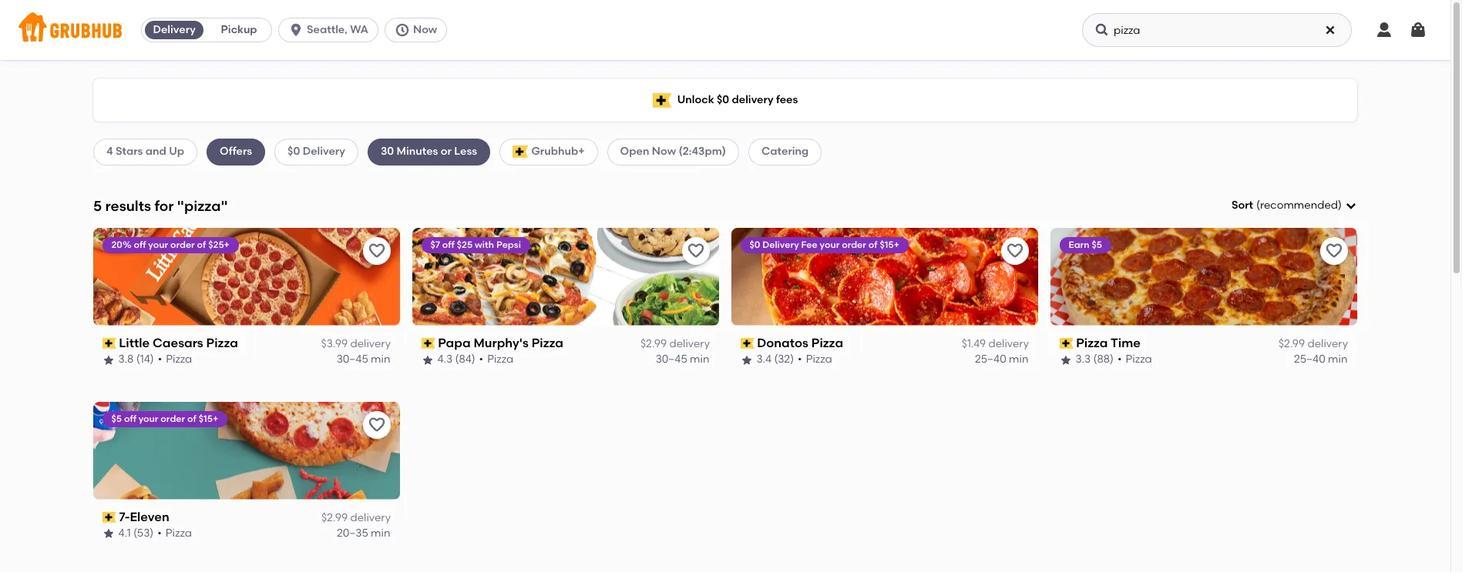 Task type: vqa. For each thing, say whether or not it's contained in the screenshot.


Task type: locate. For each thing, give the bounding box(es) containing it.
order down caesars
[[161, 414, 185, 424]]

$5
[[1092, 240, 1103, 250], [112, 414, 122, 424]]

fees
[[776, 93, 798, 106]]

min for 7-eleven
[[371, 527, 391, 541]]

$0 right unlock
[[717, 93, 729, 106]]

svg image
[[1375, 21, 1394, 39], [1409, 21, 1428, 39], [1095, 22, 1110, 38], [1324, 24, 1337, 36]]

0 horizontal spatial 30–45
[[337, 353, 369, 366]]

1 horizontal spatial grubhub plus flag logo image
[[653, 93, 671, 108]]

now
[[413, 23, 437, 36], [652, 145, 676, 158]]

delivery left 30 at the top left of page
[[303, 145, 345, 158]]

25–40 for donatos pizza
[[975, 353, 1007, 366]]

earn $5
[[1069, 240, 1103, 250]]

1 vertical spatial $0
[[288, 145, 300, 158]]

25–40
[[975, 353, 1007, 366], [1295, 353, 1326, 366]]

2 horizontal spatial subscription pass image
[[1060, 338, 1073, 349]]

save this restaurant image left $7
[[368, 242, 386, 260]]

svg image right )
[[1345, 200, 1357, 212]]

up
[[169, 145, 184, 158]]

• pizza down eleven
[[158, 527, 192, 541]]

star icon image for 7-eleven
[[103, 528, 115, 541]]

2 vertical spatial $0
[[750, 240, 761, 250]]

subscription pass image
[[422, 338, 435, 349], [103, 513, 116, 523]]

30–45 min
[[337, 353, 391, 366], [656, 353, 710, 366]]

1 horizontal spatial $15+
[[880, 240, 900, 250]]

delivery for pizza time
[[1308, 338, 1348, 351]]

4
[[106, 145, 113, 158]]

1 vertical spatial now
[[652, 145, 676, 158]]

your for caesars
[[149, 240, 168, 250]]

your down (14)
[[139, 414, 159, 424]]

save this restaurant image for donatos pizza
[[1006, 242, 1024, 260]]

30
[[381, 145, 394, 158]]

)
[[1338, 199, 1342, 212]]

0 horizontal spatial 25–40
[[975, 353, 1007, 366]]

1 vertical spatial $15+
[[199, 414, 219, 424]]

2 horizontal spatial $0
[[750, 240, 761, 250]]

7-eleven
[[119, 510, 170, 525]]

$0 left fee
[[750, 240, 761, 250]]

of
[[197, 240, 206, 250], [869, 240, 878, 250], [188, 414, 197, 424]]

1 save this restaurant image from the left
[[368, 242, 386, 260]]

offers
[[220, 145, 252, 158]]

$5 off your order of $15+
[[112, 414, 219, 424]]

min
[[371, 353, 391, 366], [690, 353, 710, 366], [1009, 353, 1029, 366], [1329, 353, 1348, 366], [371, 527, 391, 541]]

time
[[1111, 336, 1141, 351]]

off for little
[[134, 240, 146, 250]]

star icon image left 3.3
[[1060, 354, 1072, 367]]

2 horizontal spatial $2.99
[[1279, 338, 1305, 351]]

$2.99 delivery
[[640, 338, 710, 351], [1279, 338, 1348, 351], [321, 512, 391, 525]]

0 vertical spatial $5
[[1092, 240, 1103, 250]]

seattle,
[[307, 23, 348, 36]]

0 horizontal spatial $2.99
[[321, 512, 348, 525]]

$2.99 for pizza time
[[1279, 338, 1305, 351]]

save this restaurant image
[[687, 242, 705, 260], [1006, 242, 1024, 260], [368, 416, 386, 434]]

delivery
[[153, 23, 196, 36], [303, 145, 345, 158], [763, 240, 799, 250]]

grubhub plus flag logo image for unlock $0 delivery fees
[[653, 93, 671, 108]]

• pizza for murphy's
[[480, 353, 514, 366]]

1 subscription pass image from the left
[[103, 338, 116, 349]]

3.4 (32)
[[757, 353, 794, 366]]

30–45
[[337, 353, 369, 366], [656, 353, 688, 366]]

1 horizontal spatial 30–45 min
[[656, 353, 710, 366]]

5 results for "pizza"
[[93, 197, 228, 215]]

1 horizontal spatial $0
[[717, 93, 729, 106]]

20–35 min
[[337, 527, 391, 541]]

0 horizontal spatial $0
[[288, 145, 300, 158]]

$7
[[431, 240, 440, 250]]

30–45 for little caesars pizza
[[337, 353, 369, 366]]

donatos pizza
[[757, 336, 844, 351]]

save this restaurant image
[[368, 242, 386, 260], [1325, 242, 1344, 260]]

$5 right earn
[[1092, 240, 1103, 250]]

• right (84)
[[480, 353, 484, 366]]

pizza down papa murphy's pizza
[[488, 353, 514, 366]]

order
[[171, 240, 195, 250], [842, 240, 867, 250], [161, 414, 185, 424]]

0 vertical spatial subscription pass image
[[422, 338, 435, 349]]

star icon image left 3.4
[[741, 354, 753, 367]]

subscription pass image
[[103, 338, 116, 349], [741, 338, 754, 349], [1060, 338, 1073, 349]]

1 horizontal spatial of
[[197, 240, 206, 250]]

25–40 min
[[975, 353, 1029, 366], [1295, 353, 1348, 366]]

your right 20%
[[149, 240, 168, 250]]

$0 for $0 delivery fee your order of $15+
[[750, 240, 761, 250]]

grubhub plus flag logo image
[[653, 93, 671, 108], [513, 146, 528, 158]]

subscription pass image left pizza time
[[1060, 338, 1073, 349]]

0 horizontal spatial now
[[413, 23, 437, 36]]

pizza down donatos pizza
[[806, 353, 833, 366]]

3.8
[[119, 353, 134, 366]]

0 vertical spatial delivery
[[153, 23, 196, 36]]

0 horizontal spatial of
[[188, 414, 197, 424]]

save this restaurant image down )
[[1325, 242, 1344, 260]]

(84)
[[456, 353, 476, 366]]

star icon image left the 3.8
[[103, 354, 115, 367]]

2 25–40 from the left
[[1295, 353, 1326, 366]]

2 horizontal spatial delivery
[[763, 240, 799, 250]]

0 horizontal spatial save this restaurant image
[[368, 242, 386, 260]]

• pizza down papa murphy's pizza
[[480, 353, 514, 366]]

murphy's
[[474, 336, 529, 351]]

2 subscription pass image from the left
[[741, 338, 754, 349]]

off down the 3.8
[[124, 414, 137, 424]]

save this restaurant button for donatos pizza
[[1001, 237, 1029, 265]]

little caesars pizza logo image
[[93, 228, 400, 326]]

svg image inside seattle, wa "button"
[[288, 22, 304, 38]]

$2.99
[[640, 338, 667, 351], [1279, 338, 1305, 351], [321, 512, 348, 525]]

now right open
[[652, 145, 676, 158]]

save this restaurant button for papa murphy's pizza
[[682, 237, 710, 265]]

0 horizontal spatial 30–45 min
[[337, 353, 391, 366]]

0 horizontal spatial svg image
[[288, 22, 304, 38]]

30–45 min for papa murphy's pizza
[[656, 353, 710, 366]]

2 horizontal spatial svg image
[[1345, 200, 1357, 212]]

1 horizontal spatial save this restaurant image
[[687, 242, 705, 260]]

pizza time
[[1077, 336, 1141, 351]]

your
[[149, 240, 168, 250], [820, 240, 840, 250], [139, 414, 159, 424]]

grubhub plus flag logo image left grubhub+
[[513, 146, 528, 158]]

subscription pass image for 7-eleven
[[103, 513, 116, 523]]

None field
[[1232, 198, 1357, 214]]

$0 for $0 delivery
[[288, 145, 300, 158]]

sort ( recommended )
[[1232, 199, 1342, 212]]

1 horizontal spatial 25–40 min
[[1295, 353, 1348, 366]]

order left $25+
[[171, 240, 195, 250]]

pizza time logo image
[[1051, 228, 1357, 326]]

30–45 min for little caesars pizza
[[337, 353, 391, 366]]

1 vertical spatial delivery
[[303, 145, 345, 158]]

off for 7-
[[124, 414, 137, 424]]

subscription pass image left 7-
[[103, 513, 116, 523]]

1 horizontal spatial subscription pass image
[[422, 338, 435, 349]]

$0 delivery fee your order of $15+
[[750, 240, 900, 250]]

0 horizontal spatial subscription pass image
[[103, 513, 116, 523]]

4.1
[[119, 527, 131, 541]]

star icon image for pizza time
[[1060, 354, 1072, 367]]

delivery for little caesars pizza
[[350, 338, 391, 351]]

$2.99 delivery for pizza time
[[1279, 338, 1348, 351]]

pizza right murphy's
[[532, 336, 564, 351]]

0 horizontal spatial grubhub plus flag logo image
[[513, 146, 528, 158]]

1 30–45 from the left
[[337, 353, 369, 366]]

$0 right offers
[[288, 145, 300, 158]]

0 horizontal spatial 25–40 min
[[975, 353, 1029, 366]]

0 horizontal spatial $2.99 delivery
[[321, 512, 391, 525]]

20%
[[112, 240, 132, 250]]

2 horizontal spatial $2.99 delivery
[[1279, 338, 1348, 351]]

1 vertical spatial grubhub plus flag logo image
[[513, 146, 528, 158]]

• pizza down donatos pizza
[[798, 353, 833, 366]]

donatos
[[757, 336, 809, 351]]

delivery left fee
[[763, 240, 799, 250]]

pizza down eleven
[[166, 527, 192, 541]]

caesars
[[153, 336, 204, 351]]

2 save this restaurant image from the left
[[1325, 242, 1344, 260]]

pizza down little caesars pizza at the bottom left
[[166, 353, 193, 366]]

subscription pass image for papa murphy's pizza
[[422, 338, 435, 349]]

save this restaurant button for 7-eleven
[[363, 411, 391, 439]]

off
[[134, 240, 146, 250], [443, 240, 455, 250], [124, 414, 137, 424]]

svg image
[[288, 22, 304, 38], [395, 22, 410, 38], [1345, 200, 1357, 212]]

subscription pass image left 'donatos'
[[741, 338, 754, 349]]

5
[[93, 197, 102, 215]]

0 horizontal spatial delivery
[[153, 23, 196, 36]]

delivery
[[732, 93, 774, 106], [350, 338, 391, 351], [669, 338, 710, 351], [989, 338, 1029, 351], [1308, 338, 1348, 351], [350, 512, 391, 525]]

2 30–45 from the left
[[656, 353, 688, 366]]

now button
[[385, 18, 453, 42]]

• pizza for eleven
[[158, 527, 192, 541]]

• pizza
[[158, 353, 193, 366], [480, 353, 514, 366], [798, 353, 833, 366], [1118, 353, 1152, 366], [158, 527, 192, 541]]

3.8 (14)
[[119, 353, 154, 366]]

subscription pass image left papa
[[422, 338, 435, 349]]

• pizza down caesars
[[158, 353, 193, 366]]

subscription pass image left little
[[103, 338, 116, 349]]

0 horizontal spatial save this restaurant image
[[368, 416, 386, 434]]

• right (32)
[[798, 353, 802, 366]]

star icon image
[[103, 354, 115, 367], [422, 354, 434, 367], [741, 354, 753, 367], [1060, 354, 1072, 367], [103, 528, 115, 541]]

star icon image left 4.3
[[422, 354, 434, 367]]

earn
[[1069, 240, 1090, 250]]

2 25–40 min from the left
[[1295, 353, 1348, 366]]

of left $25+
[[197, 240, 206, 250]]

off for papa
[[443, 240, 455, 250]]

$15+
[[880, 240, 900, 250], [199, 414, 219, 424]]

1 horizontal spatial subscription pass image
[[741, 338, 754, 349]]

star icon image left 4.1
[[103, 528, 115, 541]]

svg image for now
[[395, 22, 410, 38]]

0 vertical spatial now
[[413, 23, 437, 36]]

sort
[[1232, 199, 1253, 212]]

(
[[1256, 199, 1260, 212]]

2 vertical spatial delivery
[[763, 240, 799, 250]]

• right (14)
[[158, 353, 162, 366]]

1 horizontal spatial delivery
[[303, 145, 345, 158]]

0 vertical spatial $15+
[[880, 240, 900, 250]]

order for eleven
[[161, 414, 185, 424]]

0 vertical spatial grubhub plus flag logo image
[[653, 93, 671, 108]]

papa murphy's pizza logo image
[[412, 228, 719, 326]]

1 horizontal spatial $5
[[1092, 240, 1103, 250]]

•
[[158, 353, 162, 366], [480, 353, 484, 366], [798, 353, 802, 366], [1118, 353, 1122, 366], [158, 527, 162, 541]]

save this restaurant button for pizza time
[[1320, 237, 1348, 265]]

$0
[[717, 93, 729, 106], [288, 145, 300, 158], [750, 240, 761, 250]]

2 30–45 min from the left
[[656, 353, 710, 366]]

your right fee
[[820, 240, 840, 250]]

svg image left seattle,
[[288, 22, 304, 38]]

pizza down time
[[1126, 353, 1152, 366]]

1 30–45 min from the left
[[337, 353, 391, 366]]

1 horizontal spatial $2.99
[[640, 338, 667, 351]]

• for caesars
[[158, 353, 162, 366]]

pizza right caesars
[[207, 336, 238, 351]]

svg image right wa
[[395, 22, 410, 38]]

• pizza down time
[[1118, 353, 1152, 366]]

save this restaurant button
[[363, 237, 391, 265], [682, 237, 710, 265], [1001, 237, 1029, 265], [1320, 237, 1348, 265], [363, 411, 391, 439]]

2 horizontal spatial of
[[869, 240, 878, 250]]

1 horizontal spatial $2.99 delivery
[[640, 338, 710, 351]]

minutes
[[397, 145, 438, 158]]

now right wa
[[413, 23, 437, 36]]

results
[[105, 197, 151, 215]]

delivery for donatos pizza
[[989, 338, 1029, 351]]

min for papa murphy's pizza
[[690, 353, 710, 366]]

• for pizza
[[798, 353, 802, 366]]

delivery left pickup
[[153, 23, 196, 36]]

off right $7
[[443, 240, 455, 250]]

$2.99 for papa murphy's pizza
[[640, 338, 667, 351]]

stars
[[116, 145, 143, 158]]

1 horizontal spatial 25–40
[[1295, 353, 1326, 366]]

2 horizontal spatial save this restaurant image
[[1006, 242, 1024, 260]]

0 horizontal spatial $5
[[112, 414, 122, 424]]

1 horizontal spatial save this restaurant image
[[1325, 242, 1344, 260]]

svg image inside 'now' button
[[395, 22, 410, 38]]

1 horizontal spatial svg image
[[395, 22, 410, 38]]

0 horizontal spatial subscription pass image
[[103, 338, 116, 349]]

1 vertical spatial subscription pass image
[[103, 513, 116, 523]]

main navigation navigation
[[0, 0, 1451, 60]]

1 25–40 min from the left
[[975, 353, 1029, 366]]

of right fee
[[869, 240, 878, 250]]

30–45 for papa murphy's pizza
[[656, 353, 688, 366]]

of down little caesars pizza at the bottom left
[[188, 414, 197, 424]]

grubhub plus flag logo image left unlock
[[653, 93, 671, 108]]

• right (88)
[[1118, 353, 1122, 366]]

your for eleven
[[139, 414, 159, 424]]

3.3 (88)
[[1076, 353, 1114, 366]]

off right 20%
[[134, 240, 146, 250]]

star icon image for papa murphy's pizza
[[422, 354, 434, 367]]

of for eleven
[[188, 414, 197, 424]]

$5 down the 3.8
[[112, 414, 122, 424]]

1 25–40 from the left
[[975, 353, 1007, 366]]

pickup button
[[207, 18, 271, 42]]

1 horizontal spatial 30–45
[[656, 353, 688, 366]]

$7 off $25 with pepsi
[[431, 240, 521, 250]]

• right (53) at the bottom of the page
[[158, 527, 162, 541]]

0 vertical spatial $0
[[717, 93, 729, 106]]

pizza
[[207, 336, 238, 351], [532, 336, 564, 351], [812, 336, 844, 351], [1077, 336, 1108, 351], [166, 353, 193, 366], [488, 353, 514, 366], [806, 353, 833, 366], [1126, 353, 1152, 366], [166, 527, 192, 541]]

3 subscription pass image from the left
[[1060, 338, 1073, 349]]



Task type: describe. For each thing, give the bounding box(es) containing it.
save this restaurant image for pizza time
[[1325, 242, 1344, 260]]

pepsi
[[497, 240, 521, 250]]

and
[[146, 145, 166, 158]]

with
[[475, 240, 494, 250]]

save this restaurant image for little caesars pizza
[[368, 242, 386, 260]]

(14)
[[137, 353, 154, 366]]

star icon image for little caesars pizza
[[103, 354, 115, 367]]

$2.99 for 7-eleven
[[321, 512, 348, 525]]

Search for food, convenience, alcohol... search field
[[1082, 13, 1352, 47]]

seattle, wa button
[[278, 18, 385, 42]]

subscription pass image for donatos pizza
[[741, 338, 754, 349]]

3.4
[[757, 353, 772, 366]]

pizza up 3.3 (88) at the bottom of page
[[1077, 336, 1108, 351]]

25–40 for pizza time
[[1295, 353, 1326, 366]]

$2.99 delivery for 7-eleven
[[321, 512, 391, 525]]

$3.99 delivery
[[321, 338, 391, 351]]

30 minutes or less
[[381, 145, 477, 158]]

recommended
[[1260, 199, 1338, 212]]

1 vertical spatial $5
[[112, 414, 122, 424]]

20% off your order of $25+
[[112, 240, 230, 250]]

unlock $0 delivery fees
[[677, 93, 798, 106]]

less
[[454, 145, 477, 158]]

delivery for $0 delivery
[[303, 145, 345, 158]]

save this restaurant image for papa murphy's pizza
[[687, 242, 705, 260]]

grubhub+
[[531, 145, 585, 158]]

"pizza"
[[177, 197, 228, 215]]

25–40 min for donatos pizza
[[975, 353, 1029, 366]]

min for pizza time
[[1329, 353, 1348, 366]]

$2.99 delivery for papa murphy's pizza
[[640, 338, 710, 351]]

1 horizontal spatial now
[[652, 145, 676, 158]]

catering
[[762, 145, 809, 158]]

min for donatos pizza
[[1009, 353, 1029, 366]]

fee
[[802, 240, 818, 250]]

20–35
[[337, 527, 369, 541]]

• pizza for time
[[1118, 353, 1152, 366]]

$25+
[[209, 240, 230, 250]]

of for caesars
[[197, 240, 206, 250]]

25–40 min for pizza time
[[1295, 353, 1348, 366]]

3.3
[[1076, 353, 1091, 366]]

$25
[[457, 240, 473, 250]]

4 stars and up
[[106, 145, 184, 158]]

open
[[620, 145, 649, 158]]

pizza right 'donatos'
[[812, 336, 844, 351]]

(32)
[[775, 353, 794, 366]]

wa
[[350, 23, 368, 36]]

pickup
[[221, 23, 257, 36]]

unlock
[[677, 93, 714, 106]]

for
[[154, 197, 174, 215]]

(88)
[[1094, 353, 1114, 366]]

papa
[[438, 336, 471, 351]]

4.1 (53)
[[119, 527, 154, 541]]

star icon image for donatos pizza
[[741, 354, 753, 367]]

papa murphy's pizza
[[438, 336, 564, 351]]

seattle, wa
[[307, 23, 368, 36]]

• pizza for caesars
[[158, 353, 193, 366]]

(53)
[[134, 527, 154, 541]]

or
[[441, 145, 452, 158]]

delivery button
[[142, 18, 207, 42]]

delivery inside button
[[153, 23, 196, 36]]

subscription pass image for pizza time
[[1060, 338, 1073, 349]]

delivery for 7-eleven
[[350, 512, 391, 525]]

now inside button
[[413, 23, 437, 36]]

4.3
[[438, 353, 453, 366]]

svg image inside field
[[1345, 200, 1357, 212]]

$1.49 delivery
[[962, 338, 1029, 351]]

• for eleven
[[158, 527, 162, 541]]

7-eleven logo image
[[93, 402, 400, 500]]

• pizza for pizza
[[798, 353, 833, 366]]

delivery for papa murphy's pizza
[[669, 338, 710, 351]]

open now (2:43pm)
[[620, 145, 726, 158]]

svg image for seattle, wa
[[288, 22, 304, 38]]

subscription pass image for little caesars pizza
[[103, 338, 116, 349]]

save this restaurant button for little caesars pizza
[[363, 237, 391, 265]]

eleven
[[130, 510, 170, 525]]

donatos pizza logo image
[[731, 228, 1038, 326]]

order right fee
[[842, 240, 867, 250]]

order for caesars
[[171, 240, 195, 250]]

$1.49
[[962, 338, 986, 351]]

• for murphy's
[[480, 353, 484, 366]]

grubhub plus flag logo image for grubhub+
[[513, 146, 528, 158]]

$0 delivery
[[288, 145, 345, 158]]

min for little caesars pizza
[[371, 353, 391, 366]]

$3.99
[[321, 338, 348, 351]]

• for time
[[1118, 353, 1122, 366]]

none field containing sort
[[1232, 198, 1357, 214]]

delivery for $0 delivery fee your order of $15+
[[763, 240, 799, 250]]

7-
[[119, 510, 130, 525]]

save this restaurant image for 7-eleven
[[368, 416, 386, 434]]

4.3 (84)
[[438, 353, 476, 366]]

little caesars pizza
[[119, 336, 238, 351]]

0 horizontal spatial $15+
[[199, 414, 219, 424]]

(2:43pm)
[[679, 145, 726, 158]]

little
[[119, 336, 150, 351]]



